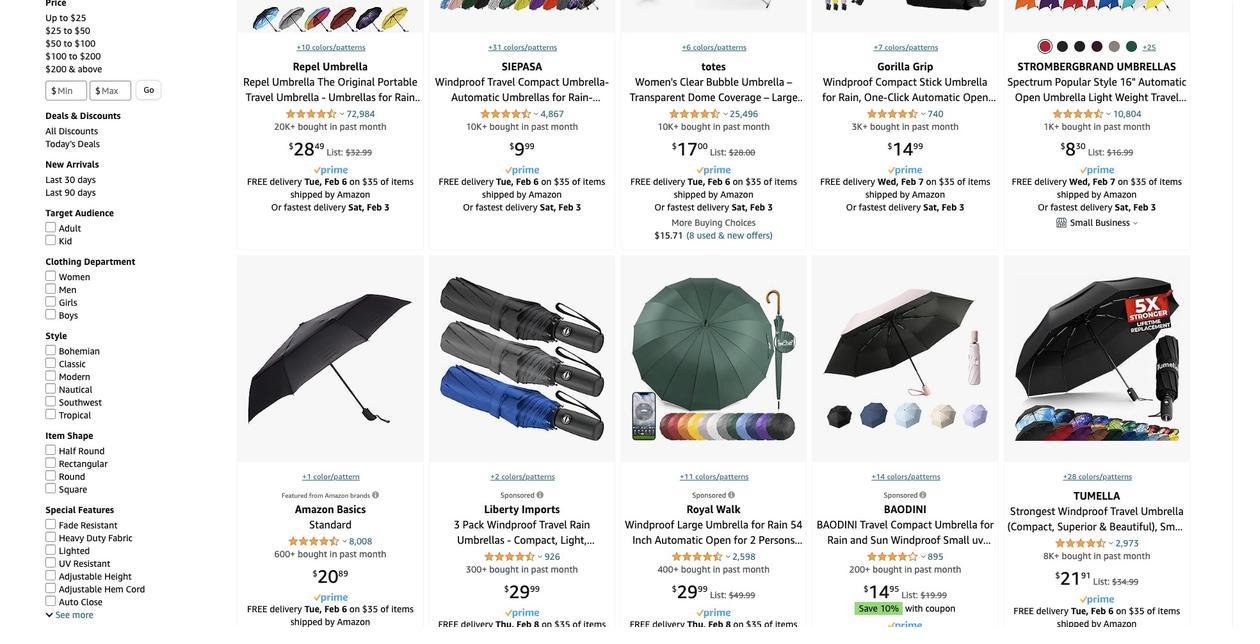 Task type: locate. For each thing, give the bounding box(es) containing it.
fastest for 9
[[476, 202, 503, 213]]

0 horizontal spatial $25
[[45, 25, 61, 36]]

amazon prime image for 8,008
[[313, 593, 347, 603]]

1 sponsored button from the left
[[501, 491, 544, 499]]

bought for 2,598
[[681, 564, 711, 575]]

popover image
[[534, 112, 539, 115], [921, 112, 926, 115], [1107, 112, 1111, 115], [1109, 541, 1114, 545], [538, 555, 543, 558], [726, 555, 730, 558], [921, 555, 926, 558]]

items for 17
[[775, 176, 797, 187]]

golf
[[715, 549, 735, 562]]

by down $ 14 99
[[900, 189, 910, 200]]

0 vertical spatial days
[[77, 174, 96, 185]]

shipped up more
[[674, 189, 706, 200]]

2 checkbox image from the top
[[45, 235, 56, 246]]

checkbox image down classic link
[[45, 371, 56, 381]]

checkbox image inside kid link
[[45, 235, 56, 246]]

6 checkbox image from the top
[[45, 445, 56, 456]]

checkbox image inside classic link
[[45, 358, 56, 368]]

sun
[[871, 534, 888, 547]]

1 or fastest delivery sat, feb 3 element from the left
[[271, 202, 390, 213]]

99 inside $ 14 99
[[913, 141, 923, 151]]

1 3 from the left
[[384, 202, 390, 213]]

0 horizontal spatial open
[[706, 534, 731, 547]]

2 wed, from the left
[[1069, 176, 1091, 187]]

3 or fastest delivery sat, feb 3 element from the left
[[655, 202, 773, 213]]

or fastest delivery sat, feb 3 for 14
[[846, 202, 965, 213]]

list: for 21
[[1093, 576, 1110, 587]]

on $35 of items shipped by amazon for 28
[[291, 176, 414, 200]]

free delivery tue, feb 6 on $35 of items shipped by amazon element for 21
[[1014, 606, 1180, 628]]

1 vertical spatial automatic
[[655, 534, 703, 547]]

0 vertical spatial $50
[[75, 25, 90, 36]]

color/pattern
[[313, 472, 360, 481]]

4 or from the left
[[846, 202, 857, 213]]

0 vertical spatial classic
[[59, 359, 86, 370]]

department
[[84, 256, 135, 267]]

4 3 from the left
[[959, 202, 965, 213]]

0 horizontal spatial windproof
[[625, 518, 675, 531]]

popover image up (red)
[[1107, 112, 1111, 115]]

resistant for uv resistant
[[73, 559, 110, 570]]

tue, down 21
[[1071, 606, 1089, 617]]

drying
[[691, 580, 723, 593]]

month down 2,973 link
[[1123, 550, 1151, 561]]

shipped down 20
[[291, 617, 323, 628]]

$49.99
[[729, 590, 755, 600]]

month for 895
[[934, 564, 961, 575]]

sponsored for royal walk
[[692, 491, 726, 499]]

30 inside "new arrivals last 30 days last 90 days"
[[65, 174, 75, 185]]

women link
[[45, 271, 90, 283]]

30 down women,
[[1076, 141, 1086, 151]]

5 fastest from the left
[[1051, 202, 1078, 213]]

$100 down $50 to $100 "link"
[[45, 51, 66, 62]]

3 or fastest delivery sat, feb 3 from the left
[[655, 202, 773, 213]]

checkbox image inside the adjustable height link
[[45, 571, 56, 581]]

& inside up to $25 $25 to $50 $50 to $100 $100 to $200 $200 & above
[[69, 64, 75, 75]]

and left sun
[[850, 534, 868, 547]]

free delivery tue, feb 6 on $35 of items shipped by amazon element up buying
[[630, 176, 797, 200]]

2 vertical spatial travel
[[683, 595, 710, 608]]

auto close link
[[45, 596, 103, 608]]

month for 8,008
[[359, 549, 386, 559]]

women inside 'link'
[[59, 272, 90, 283]]

automatic inside strombergbrand umbrellas spectrum popular style 16" automatic open umbrella light weight travel folding umbrella for men and women, (red)
[[1139, 75, 1187, 88]]

2 horizontal spatial sponsored button
[[884, 491, 927, 499]]

checkbox image inside square link
[[45, 484, 56, 494]]

list: inside $ 21 91 list: $34.99
[[1093, 576, 1110, 587]]

99 inside $ 29 99
[[530, 584, 540, 594]]

1 free delivery thu, feb 8 on $35 of items shipped by amazon element from the left
[[438, 619, 606, 628]]

1 free delivery wed, feb 7 on $35 of items shipped by amazon element from the left
[[820, 176, 990, 200]]

+31
[[488, 42, 502, 52]]

0 horizontal spatial 10k+ bought in past month
[[466, 121, 578, 132]]

checkbox image up kid link
[[45, 222, 56, 233]]

1 sponsored from the left
[[501, 491, 535, 499]]

checkbox image inside bohemian link
[[45, 345, 56, 356]]

past for 2,598
[[723, 564, 740, 575]]

or
[[271, 202, 282, 213], [463, 202, 473, 213], [655, 202, 665, 213], [846, 202, 857, 213], [1038, 202, 1048, 213]]

small left 'uv'
[[943, 534, 970, 547]]

on $35 of items shipped by amazon down 89
[[291, 604, 414, 628]]

sat, for 28
[[348, 202, 365, 213]]

2,973
[[1116, 538, 1139, 549]]

resistant up 400+
[[653, 549, 695, 562]]

list: for 8
[[1088, 146, 1105, 157]]

royal
[[687, 503, 714, 516]]

2
[[750, 534, 756, 547]]

1 vertical spatial travel
[[860, 518, 888, 531]]

1 horizontal spatial small
[[1070, 217, 1093, 228]]

1 vertical spatial classic
[[722, 565, 753, 577]]

$35
[[362, 176, 378, 187], [554, 176, 570, 187], [746, 176, 761, 187], [939, 176, 955, 187], [1131, 176, 1147, 187], [362, 604, 378, 615], [1129, 606, 1145, 617]]

heavy duty fabric
[[59, 533, 132, 544]]

1 or fastest delivery sat, feb 3 from the left
[[271, 202, 390, 213]]

checkbox image for fade resistant
[[45, 520, 56, 530]]

travel right weight
[[1151, 91, 1179, 103]]

0 vertical spatial small
[[1070, 217, 1093, 228]]

+2
[[490, 472, 500, 481]]

8 checkbox image from the top
[[45, 471, 56, 481]]

men up fast
[[661, 565, 681, 577]]

amazon prime image down $ 8 30 list: $16.99
[[1080, 166, 1114, 175]]

$ inside $ 28 49 list: $32.99
[[289, 141, 294, 151]]

past down 740 link
[[912, 121, 929, 132]]

checkbox image inside "nautical" link
[[45, 384, 56, 394]]

shipped down 28
[[291, 189, 323, 200]]

20k+ bought in past month
[[274, 121, 387, 132]]

amazon down 89
[[337, 617, 370, 628]]

1k+
[[1044, 121, 1060, 132]]

5 checkbox image from the top
[[45, 358, 56, 368]]

0 horizontal spatial 10k+
[[466, 121, 487, 132]]

200+ bought in past month
[[849, 564, 961, 575]]

adjustable up auto close
[[59, 584, 102, 595]]

2 or from the left
[[463, 202, 473, 213]]

style inside strombergbrand umbrellas spectrum popular style 16" automatic open umbrella light weight travel folding umbrella for men and women, (red)
[[1094, 75, 1117, 88]]

Go submit
[[137, 81, 161, 100]]

0 horizontal spatial travel
[[683, 595, 710, 608]]

travel down drying
[[683, 595, 710, 608]]

1 horizontal spatial sponsored button
[[692, 491, 735, 499]]

half
[[59, 446, 76, 457]]

list: for 29
[[710, 590, 727, 600]]

12 checkbox image from the top
[[45, 571, 56, 581]]

9 checkbox image from the top
[[45, 484, 56, 494]]

in up $ 29 99
[[521, 564, 529, 575]]

round up square
[[59, 472, 85, 482]]

checkbox image inside girls link
[[45, 297, 56, 307]]

style up light
[[1094, 75, 1117, 88]]

on $35 of items shipped by amazon for 20
[[291, 604, 414, 628]]

1 horizontal spatial 14
[[892, 138, 913, 159]]

sponsored up the "royal"
[[692, 491, 726, 499]]

in for 926
[[521, 564, 529, 575]]

6 down $32.99
[[342, 176, 347, 187]]

8 checkbox image from the top
[[45, 532, 56, 543]]

delivery
[[270, 176, 302, 187], [461, 176, 494, 187], [653, 176, 685, 187], [843, 176, 875, 187], [1035, 176, 1067, 187], [314, 202, 346, 213], [505, 202, 538, 213], [697, 202, 729, 213], [889, 202, 921, 213], [1080, 202, 1113, 213], [270, 604, 302, 615], [1036, 606, 1069, 617]]

0 horizontal spatial free delivery thu, feb 8 on $35 of items shipped by amazon element
[[438, 619, 606, 628]]

free delivery tue, feb 6 down 20
[[247, 604, 350, 615]]

popover image left 926
[[538, 555, 543, 558]]

days down arrivals
[[77, 174, 96, 185]]

protection
[[858, 549, 907, 562]]

windproof inside baodini baodini travel compact umbrella for rain and sun windproof small uv protection umbrella
[[891, 534, 941, 547]]

colors/patterns up tumella at right bottom
[[1079, 472, 1132, 481]]

deals down all discounts link
[[78, 139, 100, 149]]

7 down $16.99
[[1110, 176, 1116, 187]]

by for 20
[[325, 617, 335, 628]]

2 10k+ from the left
[[658, 121, 679, 132]]

checkbox image inside adjustable hem cord link
[[45, 584, 56, 594]]

offers)
[[747, 230, 773, 241]]

5 or from the left
[[1038, 202, 1048, 213]]

checkbox image for lighted
[[45, 545, 56, 555]]

1 horizontal spatial 29
[[677, 581, 698, 602]]

popover image left 2,598 link
[[726, 555, 730, 558]]

$ inside $ 14 95 list: $19.99 save 10% with coupon
[[864, 584, 869, 594]]

1 horizontal spatial men
[[661, 565, 681, 577]]

free delivery thu, feb 8 on $35 of items shipped by amazon element for royal walk
[[630, 619, 798, 628]]

open
[[1015, 91, 1041, 103], [706, 534, 731, 547]]

checkbox image inside heavy duty fabric link
[[45, 532, 56, 543]]

+2 colors/patterns
[[490, 472, 555, 481]]

bought for 926
[[489, 564, 519, 575]]

days right 90
[[77, 187, 96, 198]]

sponsored button down +11 colors/patterns link
[[692, 491, 735, 499]]

1 vertical spatial baodini
[[817, 518, 857, 531]]

free for 28
[[247, 176, 267, 187]]

3 sponsored button from the left
[[884, 491, 927, 499]]

items for 9
[[583, 176, 605, 187]]

bought for 2,973
[[1062, 550, 1091, 561]]

Min text field
[[45, 81, 87, 101]]

& up all discounts link
[[71, 110, 78, 121]]

tue,
[[304, 176, 322, 187], [496, 176, 514, 187], [688, 176, 705, 187], [304, 604, 322, 615], [1071, 606, 1089, 617]]

popover image left 740 on the top right
[[921, 112, 926, 115]]

1 fastest from the left
[[284, 202, 311, 213]]

items
[[391, 176, 414, 187], [583, 176, 605, 187], [775, 176, 797, 187], [968, 176, 990, 187], [1160, 176, 1182, 187], [391, 604, 414, 615], [1158, 606, 1180, 617]]

checkbox image
[[45, 222, 56, 233], [45, 235, 56, 246], [45, 271, 56, 281], [45, 310, 56, 320], [45, 358, 56, 368], [45, 371, 56, 381], [45, 409, 56, 420], [45, 471, 56, 481], [45, 484, 56, 494], [45, 520, 56, 530], [45, 558, 56, 568], [45, 571, 56, 581]]

$35 for 28
[[362, 176, 378, 187]]

free delivery wed, feb 7 for 14
[[820, 176, 926, 187]]

on $35 of items shipped by amazon for 17
[[674, 176, 797, 200]]

or for 28
[[271, 202, 282, 213]]

3k+ bought in past month
[[852, 121, 959, 132]]

southwest
[[59, 397, 102, 408]]

3 3 from the left
[[768, 202, 773, 213]]

discounts up today's deals "link"
[[59, 126, 98, 137]]

colors/patterns for 895
[[887, 472, 941, 481]]

resistant up duty
[[80, 520, 118, 531]]

automatic inside royal walk windproof large umbrella for rain 54 inch automatic open for 2 persons wind resistant big golf umbrellas for adult men women classic wooden handle fast drying strong 16 ribs travel 120cm
[[655, 534, 703, 547]]

month down umbrellas
[[743, 564, 770, 575]]

on for 8
[[1118, 176, 1128, 187]]

2 3 from the left
[[576, 202, 581, 213]]

for up 'uv'
[[980, 518, 994, 531]]

$ inside $ 8 30 list: $16.99
[[1061, 141, 1066, 151]]

in for 4,867
[[521, 121, 529, 132]]

1 horizontal spatial free delivery thu, feb 8 on $35 of items shipped by amazon element
[[630, 619, 798, 628]]

list: inside $ 17 00 list: $28.00
[[710, 146, 727, 157]]

1 horizontal spatial automatic
[[1139, 75, 1187, 88]]

bought right 300+
[[489, 564, 519, 575]]

2 29 from the left
[[677, 581, 698, 602]]

past
[[340, 121, 357, 132], [531, 121, 549, 132], [723, 121, 740, 132], [912, 121, 929, 132], [1104, 121, 1121, 132], [340, 549, 357, 559], [1104, 550, 1121, 561], [531, 564, 549, 575], [723, 564, 740, 575], [915, 564, 932, 575]]

fade resistant
[[59, 520, 118, 531]]

0 horizontal spatial 14
[[869, 581, 890, 602]]

99 for 29
[[530, 584, 540, 594]]

2 checkbox image from the top
[[45, 297, 56, 307]]

2 sponsored from the left
[[692, 491, 726, 499]]

99
[[525, 141, 535, 151], [913, 141, 923, 151], [530, 584, 540, 594], [698, 584, 708, 594]]

totes women's clear bubble umbrella – transparent dome coverage – large windproof and rainproof canopy – ideal for wedding... image
[[631, 0, 796, 11]]

0 horizontal spatial 29
[[509, 581, 530, 602]]

3 sat, from the left
[[732, 202, 748, 213]]

men inside strombergbrand umbrellas spectrum popular style 16" automatic open umbrella light weight travel folding umbrella for men and women, (red)
[[1127, 106, 1147, 119]]

free delivery wed, feb 7 on $35 of items shipped by amazon element down $ 14 99
[[820, 176, 990, 200]]

sponsored ad - amazon basics standard image
[[248, 294, 413, 425]]

checkbox image for heavy duty fabric
[[45, 532, 56, 543]]

handle
[[634, 580, 667, 593]]

2 7 from the left
[[1110, 176, 1116, 187]]

list: inside $ 29 99 list: $49.99
[[710, 590, 727, 600]]

2 free delivery wed, feb 7 on $35 of items shipped by amazon element from the left
[[1012, 176, 1182, 200]]

checkbox image for kid
[[45, 235, 56, 246]]

1 horizontal spatial windproof
[[891, 534, 941, 547]]

by down $ 28 49 list: $32.99
[[325, 189, 335, 200]]

+6
[[682, 42, 691, 52]]

16
[[759, 580, 771, 593]]

1 horizontal spatial 10k+ bought in past month
[[658, 121, 770, 132]]

shipped for 8
[[1057, 189, 1089, 200]]

1 horizontal spatial style
[[1094, 75, 1117, 88]]

shipped for 17
[[674, 189, 706, 200]]

gorilla
[[877, 60, 910, 73]]

& down $100 to $200 link
[[69, 64, 75, 75]]

rain inside baodini baodini travel compact umbrella for rain and sun windproof small uv protection umbrella
[[827, 534, 848, 547]]

list: inside $ 8 30 list: $16.99
[[1088, 146, 1105, 157]]

above
[[78, 64, 102, 75]]

in up $ 20 89
[[330, 549, 337, 559]]

or fastest delivery sat, feb 3 element
[[271, 202, 390, 213], [463, 202, 581, 213], [655, 202, 773, 213], [846, 202, 965, 213], [1038, 202, 1156, 213]]

last
[[45, 174, 62, 185], [45, 187, 62, 198]]

4 checkbox image from the top
[[45, 310, 56, 320]]

5 checkbox image from the top
[[45, 397, 56, 407]]

11 checkbox image from the top
[[45, 558, 56, 568]]

brands
[[350, 492, 370, 499]]

bought down big
[[681, 564, 711, 575]]

tue, down 20
[[304, 604, 322, 615]]

1 free delivery wed, feb 7 from the left
[[820, 176, 926, 187]]

past for 25,496
[[723, 121, 740, 132]]

by for 21
[[1092, 619, 1101, 628]]

1 vertical spatial adjustable
[[59, 584, 102, 595]]

0 vertical spatial deals
[[45, 110, 68, 121]]

kid
[[59, 236, 72, 247]]

9 checkbox image from the top
[[45, 545, 56, 555]]

0 horizontal spatial sponsored button
[[501, 491, 544, 499]]

southwest link
[[45, 397, 102, 408]]

1 horizontal spatial and
[[1149, 106, 1167, 119]]

4 checkbox image from the top
[[45, 384, 56, 394]]

checkbox image inside men link
[[45, 284, 56, 294]]

see
[[55, 610, 70, 621]]

extender expand image
[[46, 611, 53, 618]]

style down the boys link
[[45, 331, 67, 342]]

popover image left 25,496
[[723, 112, 728, 115]]

travel inside baodini baodini travel compact umbrella for rain and sun windproof small uv protection umbrella
[[860, 518, 888, 531]]

2 free delivery thu, feb 8 on $35 of items shipped by amazon element from the left
[[630, 619, 798, 628]]

by for 8
[[1092, 189, 1101, 200]]

72,984 link
[[347, 108, 375, 119]]

$ 21 91 list: $34.99
[[1055, 568, 1139, 589]]

in up $ 28 49 list: $32.99
[[330, 121, 337, 132]]

0 vertical spatial last
[[45, 174, 62, 185]]

in for 25,496
[[713, 121, 721, 132]]

checkbox image inside the boys link
[[45, 310, 56, 320]]

totes
[[702, 60, 726, 73]]

5 3 from the left
[[1151, 202, 1156, 213]]

colors/patterns right +2
[[502, 472, 555, 481]]

free delivery tue, feb 6 for 28
[[247, 176, 350, 187]]

14 for $ 14 95 list: $19.99 save 10% with coupon
[[869, 581, 890, 602]]

895 link
[[928, 551, 944, 562]]

0 vertical spatial &
[[69, 64, 75, 75]]

0 vertical spatial men
[[1127, 106, 1147, 119]]

for up (red)
[[1110, 106, 1124, 119]]

past down 4,867
[[531, 121, 549, 132]]

+14 colors/patterns link
[[872, 472, 941, 481]]

3 sponsored from the left
[[884, 491, 918, 499]]

1 horizontal spatial 7
[[1110, 176, 1116, 187]]

colors/patterns for 25,496
[[693, 42, 747, 52]]

and inside baodini baodini travel compact umbrella for rain and sun windproof small uv protection umbrella
[[850, 534, 868, 547]]

checkbox image inside fade resistant link
[[45, 520, 56, 530]]

1 or from the left
[[271, 202, 282, 213]]

last 90 days link
[[45, 187, 96, 198]]

days
[[77, 174, 96, 185], [77, 187, 96, 198]]

1 29 from the left
[[509, 581, 530, 602]]

0 vertical spatial $25
[[70, 12, 86, 23]]

0 horizontal spatial $200
[[45, 64, 66, 75]]

0 vertical spatial adjustable
[[59, 571, 102, 582]]

on $35 of items shipped by amazon down $ 9 99
[[482, 176, 605, 200]]

7 checkbox image from the top
[[45, 458, 56, 468]]

popover image
[[340, 112, 344, 115], [723, 112, 728, 115], [1134, 221, 1138, 224], [343, 540, 347, 543]]

1 checkbox image from the top
[[45, 222, 56, 233]]

0 horizontal spatial small
[[943, 534, 970, 547]]

amazon prime image for 25,496
[[697, 166, 731, 175]]

checkbox image inside women 'link'
[[45, 271, 56, 281]]

free delivery thu, feb 8 on $35 of items shipped by amazon element down 120cm at bottom
[[630, 619, 798, 628]]

4 or fastest delivery sat, feb 3 from the left
[[846, 202, 965, 213]]

shipped down $ 14 99
[[866, 189, 898, 200]]

bought up '91'
[[1062, 550, 1091, 561]]

tue, down 28
[[304, 176, 322, 187]]

auto
[[59, 597, 78, 608]]

2 or fastest delivery sat, feb 3 element from the left
[[463, 202, 581, 213]]

small left business
[[1070, 217, 1093, 228]]

1 7 from the left
[[919, 176, 924, 187]]

to right up
[[59, 12, 68, 23]]

2 free delivery wed, feb 7 from the left
[[1012, 176, 1118, 187]]

shipped for 28
[[291, 189, 323, 200]]

month for 72,984
[[359, 121, 387, 132]]

amazon prime image for 740
[[888, 166, 922, 175]]

1 vertical spatial $25
[[45, 25, 61, 36]]

checkbox image for classic
[[45, 358, 56, 368]]

bought down protection
[[873, 564, 902, 575]]

0 vertical spatial windproof
[[625, 518, 675, 531]]

0 horizontal spatial rain
[[768, 518, 788, 531]]

1 vertical spatial men
[[59, 285, 76, 295]]

list: right '00'
[[710, 146, 727, 157]]

3 for 28
[[384, 202, 390, 213]]

folding
[[1027, 106, 1062, 119]]

6 checkbox image from the top
[[45, 371, 56, 381]]

bought for 895
[[873, 564, 902, 575]]

checkbox image left uv
[[45, 558, 56, 568]]

7 checkbox image from the top
[[45, 409, 56, 420]]

checkbox image inside lighted link
[[45, 545, 56, 555]]

amazon prime image for 4,867
[[505, 166, 539, 175]]

2 sponsored button from the left
[[692, 491, 735, 499]]

month down 740 on the top right
[[932, 121, 959, 132]]

$50 to $100 link
[[45, 38, 96, 49]]

0 horizontal spatial sponsored
[[501, 491, 535, 499]]

7
[[919, 176, 924, 187], [1110, 176, 1116, 187]]

5 or fastest delivery sat, feb 3 element from the left
[[1038, 202, 1156, 213]]

1 horizontal spatial free delivery wed, feb 7
[[1012, 176, 1118, 187]]

adult
[[59, 223, 81, 234], [633, 565, 658, 577]]

classic up modern
[[59, 359, 86, 370]]

1 adjustable from the top
[[59, 571, 102, 582]]

checkbox image inside modern link
[[45, 371, 56, 381]]

automatic down umbrellas
[[1139, 75, 1187, 88]]

2 vertical spatial &
[[718, 230, 725, 241]]

6 for 28
[[342, 176, 347, 187]]

free delivery thu, feb 8 on $35 of items shipped by amazon element
[[438, 619, 606, 628], [630, 619, 798, 628]]

0 horizontal spatial 7
[[919, 176, 924, 187]]

list: inside $ 28 49 list: $32.99
[[327, 146, 343, 157]]

last 30 days link
[[45, 174, 96, 185]]

or fastest delivery sat, feb 3
[[271, 202, 390, 213], [463, 202, 581, 213], [655, 202, 773, 213], [846, 202, 965, 213], [1038, 202, 1156, 213]]

or fastest delivery sat, feb 3 up buying
[[655, 202, 773, 213]]

1 horizontal spatial $200
[[80, 51, 101, 62]]

or fastest delivery sat, feb 3 element down $ 28 49 list: $32.99
[[271, 202, 390, 213]]

adjustable hem cord link
[[45, 584, 145, 595]]

10 checkbox image from the top
[[45, 584, 56, 594]]

0 vertical spatial women
[[59, 272, 90, 283]]

& left new
[[718, 230, 725, 241]]

0 horizontal spatial women
[[59, 272, 90, 283]]

1 vertical spatial 14
[[869, 581, 890, 602]]

amazon up business
[[1104, 189, 1137, 200]]

14 inside $ 14 95 list: $19.99 save 10% with coupon
[[869, 581, 890, 602]]

0 vertical spatial automatic
[[1139, 75, 1187, 88]]

on for 14
[[926, 176, 937, 187]]

1 vertical spatial $100
[[45, 51, 66, 62]]

free delivery tue, feb 6 for 17
[[630, 176, 733, 187]]

checkbox image inside the rectangular link
[[45, 458, 56, 468]]

amazon for 8
[[1104, 189, 1137, 200]]

tue, for 28
[[304, 176, 322, 187]]

2 fastest from the left
[[476, 202, 503, 213]]

past for 72,984
[[340, 121, 357, 132]]

popover image for 2,598
[[726, 555, 730, 558]]

Max text field
[[89, 81, 131, 101]]

amazon basics standard
[[295, 503, 366, 531]]

200+
[[849, 564, 870, 575]]

0 vertical spatial travel
[[1151, 91, 1179, 103]]

checkbox image inside half round link
[[45, 445, 56, 456]]

1 10k+ bought in past month from the left
[[466, 121, 578, 132]]

3 or from the left
[[655, 202, 665, 213]]

1 horizontal spatial open
[[1015, 91, 1041, 103]]

resistant inside royal walk windproof large umbrella for rain 54 inch automatic open for 2 persons wind resistant big golf umbrellas for adult men women classic wooden handle fast drying strong 16 ribs travel 120cm
[[653, 549, 695, 562]]

1 horizontal spatial $100
[[75, 38, 96, 49]]

1 10k+ from the left
[[466, 121, 487, 132]]

amazon down $ 9 99
[[529, 189, 562, 200]]

0 vertical spatial 30
[[1076, 141, 1086, 151]]

2 10k+ bought in past month from the left
[[658, 121, 770, 132]]

amazon prime image down 120cm at bottom
[[697, 609, 731, 618]]

1 vertical spatial last
[[45, 187, 62, 198]]

small
[[1070, 217, 1093, 228], [943, 534, 970, 547]]

shipped up small business button
[[1057, 189, 1089, 200]]

5 sat, from the left
[[1115, 202, 1131, 213]]

amazon for 17
[[720, 189, 754, 200]]

1 checkbox image from the top
[[45, 284, 56, 294]]

1 horizontal spatial free delivery wed, feb 7 on $35 of items shipped by amazon element
[[1012, 176, 1182, 200]]

0 horizontal spatial free delivery wed, feb 7
[[820, 176, 926, 187]]

3 fastest from the left
[[667, 202, 695, 213]]

heavy duty fabric link
[[45, 532, 132, 544]]

3 checkbox image from the top
[[45, 345, 56, 356]]

2 horizontal spatial sponsored
[[884, 491, 918, 499]]

free delivery tue, feb 6 on $35 of items shipped by amazon element
[[247, 176, 414, 200], [439, 176, 605, 200], [630, 176, 797, 200], [247, 604, 414, 628], [1014, 606, 1180, 628]]

month for 926
[[551, 564, 578, 575]]

0 vertical spatial $200
[[80, 51, 101, 62]]

0 vertical spatial and
[[1149, 106, 1167, 119]]

checkbox image inside the adult link
[[45, 222, 56, 233]]

popover image left 4,867
[[534, 112, 539, 115]]

$ inside $ 29 99
[[504, 584, 509, 594]]

classic up strong
[[722, 565, 753, 577]]

0 horizontal spatial wed,
[[878, 176, 899, 187]]

month down 25,496
[[743, 121, 770, 132]]

checkbox image inside southwest link
[[45, 397, 56, 407]]

5 or fastest delivery sat, feb 3 from the left
[[1038, 202, 1156, 213]]

10 checkbox image from the top
[[45, 520, 56, 530]]

bought
[[298, 121, 327, 132], [490, 121, 519, 132], [681, 121, 711, 132], [870, 121, 900, 132], [1062, 121, 1091, 132], [298, 549, 327, 559], [1062, 550, 1091, 561], [489, 564, 519, 575], [681, 564, 711, 575], [873, 564, 902, 575]]

29 for $ 29 99 list: $49.99
[[677, 581, 698, 602]]

14 down the 3k+ bought in past month
[[892, 138, 913, 159]]

coupon
[[926, 603, 956, 614]]

clothing department
[[45, 256, 135, 267]]

fastest for 8
[[1051, 202, 1078, 213]]

0 horizontal spatial adult
[[59, 223, 81, 234]]

tumella strongest windproof travel umbrella (compact, superior & beautiful), small strong but light portable and automatic... image
[[1015, 277, 1179, 441]]

99 inside $ 9 99
[[525, 141, 535, 151]]

of for 28
[[380, 176, 389, 187]]

0 horizontal spatial classic
[[59, 359, 86, 370]]

month
[[359, 121, 387, 132], [551, 121, 578, 132], [743, 121, 770, 132], [932, 121, 959, 132], [1123, 121, 1151, 132], [359, 549, 386, 559], [1123, 550, 1151, 561], [551, 564, 578, 575], [743, 564, 770, 575], [934, 564, 961, 575]]

6 for 21
[[1109, 606, 1114, 617]]

list: left $16.99
[[1088, 146, 1105, 157]]

colors/patterns for 72,984
[[312, 42, 366, 52]]

+10 colors/patterns
[[297, 42, 366, 52]]

1 vertical spatial $50
[[45, 38, 61, 49]]

on for 20
[[350, 604, 360, 615]]

4 or fastest delivery sat, feb 3 element from the left
[[846, 202, 965, 213]]

amazon inside button
[[325, 492, 349, 499]]

duty
[[86, 533, 106, 544]]

0 horizontal spatial 30
[[65, 174, 75, 185]]

0 horizontal spatial men
[[59, 285, 76, 295]]

0 horizontal spatial $100
[[45, 51, 66, 62]]

light
[[1089, 91, 1113, 103]]

list: for 17
[[710, 146, 727, 157]]

checkbox image for adjustable height
[[45, 571, 56, 581]]

$ inside $ 21 91 list: $34.99
[[1055, 570, 1060, 581]]

1 vertical spatial and
[[850, 534, 868, 547]]

1 sat, from the left
[[348, 202, 365, 213]]

sat, for 14
[[923, 202, 940, 213]]

amazon
[[337, 189, 370, 200], [529, 189, 562, 200], [720, 189, 754, 200], [912, 189, 945, 200], [1104, 189, 1137, 200], [325, 492, 349, 499], [295, 503, 334, 516], [337, 617, 370, 628], [1104, 619, 1137, 628]]

checkbox image inside uv resistant link
[[45, 558, 56, 568]]

and right 10,804
[[1149, 106, 1167, 119]]

2 sat, from the left
[[540, 202, 556, 213]]

1 horizontal spatial travel
[[860, 518, 888, 531]]

or fastest delivery sat, feb 3 element down $ 9 99
[[463, 202, 581, 213]]

colors/patterns up repel umbrella
[[312, 42, 366, 52]]

amazon prime image
[[313, 166, 347, 175], [505, 166, 539, 175], [697, 166, 731, 175], [888, 166, 922, 175], [1080, 166, 1114, 175], [313, 593, 347, 603], [1080, 595, 1114, 605], [505, 609, 539, 618], [697, 609, 731, 618], [888, 622, 922, 628]]

2 horizontal spatial men
[[1127, 106, 1147, 119]]

1 wed, from the left
[[878, 176, 899, 187]]

$ inside $ 17 00 list: $28.00
[[672, 141, 677, 151]]

month for 2,973
[[1123, 550, 1151, 561]]

0 vertical spatial style
[[1094, 75, 1117, 88]]

last down the new
[[45, 174, 62, 185]]

item
[[45, 431, 65, 441]]

0 vertical spatial rain
[[768, 518, 788, 531]]

checkbox image
[[45, 284, 56, 294], [45, 297, 56, 307], [45, 345, 56, 356], [45, 384, 56, 394], [45, 397, 56, 407], [45, 445, 56, 456], [45, 458, 56, 468], [45, 532, 56, 543], [45, 545, 56, 555], [45, 584, 56, 594], [45, 596, 56, 607]]

special features
[[45, 505, 114, 516]]

rain inside royal walk windproof large umbrella for rain 54 inch automatic open for 2 persons wind resistant big golf umbrellas for adult men women classic wooden handle fast drying strong 16 ribs travel 120cm
[[768, 518, 788, 531]]

umbrella up 200+ bought in past month on the right bottom of the page
[[910, 549, 952, 562]]

free
[[247, 176, 267, 187], [439, 176, 459, 187], [630, 176, 651, 187], [820, 176, 841, 187], [1012, 176, 1032, 187], [247, 604, 267, 615], [1014, 606, 1034, 617]]

list: right 49
[[327, 146, 343, 157]]

checkbox image inside "tropical" link
[[45, 409, 56, 420]]

free delivery tue, feb 6 for 20
[[247, 604, 350, 615]]

0 horizontal spatial baodini
[[817, 518, 857, 531]]

1 vertical spatial small
[[943, 534, 970, 547]]

on $35 of items shipped by amazon up choices
[[674, 176, 797, 200]]

2 horizontal spatial travel
[[1151, 91, 1179, 103]]

sponsored up liberty imports
[[501, 491, 535, 499]]

travel inside strombergbrand umbrellas spectrum popular style 16" automatic open umbrella light weight travel folding umbrella for men and women, (red)
[[1151, 91, 1179, 103]]

3 checkbox image from the top
[[45, 271, 56, 281]]

0 horizontal spatial free delivery wed, feb 7 on $35 of items shipped by amazon element
[[820, 176, 990, 200]]

travel inside royal walk windproof large umbrella for rain 54 inch automatic open for 2 persons wind resistant big golf umbrellas for adult men women classic wooden handle fast drying strong 16 ribs travel 120cm
[[683, 595, 710, 608]]

$ 20 89
[[313, 566, 348, 587]]

checkbox image inside auto close link
[[45, 596, 56, 607]]

1 horizontal spatial sponsored
[[692, 491, 726, 499]]

amazon for 14
[[912, 189, 945, 200]]

basics
[[337, 503, 366, 516]]

umbrella down walk
[[706, 518, 749, 531]]

weight
[[1115, 91, 1149, 103]]

strombergbrand
[[1018, 60, 1114, 73]]

in up $ 9 99
[[521, 121, 529, 132]]

tropical
[[59, 410, 91, 421]]

sponsored ad - baodini travel compact umbrella for rain and sun windproof small uv protection umbrella image
[[823, 289, 988, 429]]

for
[[1110, 106, 1124, 119], [751, 518, 765, 531], [980, 518, 994, 531], [734, 534, 747, 547], [788, 549, 801, 562]]

shipped for 20
[[291, 617, 323, 628]]

sponsored for baodini
[[884, 491, 918, 499]]

2 last from the top
[[45, 187, 62, 198]]

1 horizontal spatial wed,
[[1069, 176, 1091, 187]]

last left 90
[[45, 187, 62, 198]]

1 horizontal spatial adult
[[633, 565, 658, 577]]

cord
[[126, 584, 145, 595]]

7 down $ 14 99
[[919, 176, 924, 187]]

1 vertical spatial open
[[706, 534, 731, 547]]

or fastest delivery sat, feb 3 element for 28
[[271, 202, 390, 213]]

2 or fastest delivery sat, feb 3 from the left
[[463, 202, 581, 213]]

+6 colors/patterns
[[682, 42, 747, 52]]

4 sat, from the left
[[923, 202, 940, 213]]

0 vertical spatial 14
[[892, 138, 913, 159]]

$25
[[70, 12, 86, 23], [45, 25, 61, 36]]

1 horizontal spatial 30
[[1076, 141, 1086, 151]]

checkbox image inside round link
[[45, 471, 56, 481]]

1 horizontal spatial women
[[684, 565, 720, 577]]

11 checkbox image from the top
[[45, 596, 56, 607]]

0 vertical spatial round
[[78, 446, 105, 457]]

free delivery wed, feb 7
[[820, 176, 926, 187], [1012, 176, 1118, 187]]

free delivery wed, feb 7 on $35 of items shipped by amazon element
[[820, 176, 990, 200], [1012, 176, 1182, 200]]

2 adjustable from the top
[[59, 584, 102, 595]]

$200 & above link
[[45, 64, 102, 75]]

4 fastest from the left
[[859, 202, 886, 213]]

popover image inside small business button
[[1134, 221, 1138, 224]]

checkbox image for adjustable hem cord
[[45, 584, 56, 594]]

popover image left 2,973 link
[[1109, 541, 1114, 545]]

1 horizontal spatial 10k+
[[658, 121, 679, 132]]

0 vertical spatial open
[[1015, 91, 1041, 103]]

popover image left 895
[[921, 555, 926, 558]]

baodini up compact
[[884, 503, 927, 516]]

1 vertical spatial adult
[[633, 565, 658, 577]]

and
[[1149, 106, 1167, 119], [850, 534, 868, 547]]

sponsored button up liberty imports
[[501, 491, 544, 499]]

0 vertical spatial baodini
[[884, 503, 927, 516]]

popover image for 926
[[538, 555, 543, 558]]

uv
[[59, 559, 71, 570]]



Task type: describe. For each thing, give the bounding box(es) containing it.
for down persons
[[788, 549, 801, 562]]

amazon for 21
[[1104, 619, 1137, 628]]

amazon for 20
[[337, 617, 370, 628]]

today's deals link
[[45, 139, 100, 149]]

checkbox image for square
[[45, 484, 56, 494]]

kid link
[[45, 235, 72, 247]]

(8
[[687, 230, 695, 241]]

popover image for 28
[[340, 112, 344, 115]]

umbrella down +10 colors/patterns link
[[323, 60, 368, 73]]

shipped for 21
[[1057, 619, 1089, 628]]

of for 20
[[380, 604, 389, 615]]

half round
[[59, 446, 105, 457]]

0 vertical spatial discounts
[[80, 110, 121, 121]]

1 vertical spatial discounts
[[59, 126, 98, 137]]

checkbox image for half round
[[45, 445, 56, 456]]

on $35 of items shipped by amazon for 9
[[482, 176, 605, 200]]

+28 colors/patterns
[[1063, 472, 1132, 481]]

shape
[[67, 431, 93, 441]]

of for 21
[[1147, 606, 1156, 617]]

in for 72,984
[[330, 121, 337, 132]]

checkbox image for nautical
[[45, 384, 56, 394]]

popover image for 10,804
[[1107, 112, 1111, 115]]

popover image for 895
[[921, 555, 926, 558]]

$ 29 99
[[504, 581, 540, 602]]

bohemian link
[[45, 345, 100, 357]]

$ 29 99 list: $49.99
[[672, 581, 755, 602]]

boys
[[59, 310, 78, 321]]

umbrella up 'uv'
[[935, 518, 978, 531]]

featured from amazon brands
[[282, 492, 370, 499]]

women inside royal walk windproof large umbrella for rain 54 inch automatic open for 2 persons wind resistant big golf umbrellas for adult men women classic wooden handle fast drying strong 16 ribs travel 120cm
[[684, 565, 720, 577]]

amazon prime image for 2,598
[[697, 609, 731, 618]]

free delivery wed, feb 7 on $35 of items shipped by amazon element for 8
[[1012, 176, 1182, 200]]

small inside baodini baodini travel compact umbrella for rain and sun windproof small uv protection umbrella
[[943, 534, 970, 547]]

featured
[[282, 492, 307, 499]]

checkbox image for adult
[[45, 222, 56, 233]]

men inside men link
[[59, 285, 76, 295]]

1 horizontal spatial $50
[[75, 25, 90, 36]]

91
[[1081, 570, 1091, 581]]

free delivery tue, feb 6 for 9
[[439, 176, 541, 187]]

popover image for 17
[[723, 112, 728, 115]]

or for 14
[[846, 202, 857, 213]]

+28 colors/patterns link
[[1063, 472, 1132, 481]]

audience
[[75, 208, 114, 219]]

checkbox image for southwest
[[45, 397, 56, 407]]

or for 8
[[1038, 202, 1048, 213]]

$ inside $ 29 99 list: $49.99
[[672, 584, 677, 594]]

1 vertical spatial style
[[45, 331, 67, 342]]

+1 color/pattern link
[[302, 472, 360, 481]]

+2 colors/patterns link
[[490, 472, 555, 481]]

for inside strombergbrand umbrellas spectrum popular style 16" automatic open umbrella light weight travel folding umbrella for men and women, (red)
[[1110, 106, 1124, 119]]

tue, for 20
[[304, 604, 322, 615]]

free for 21
[[1014, 606, 1034, 617]]

for up the 2
[[751, 518, 765, 531]]

$35 for 20
[[362, 604, 378, 615]]

up to $25 link
[[45, 12, 86, 23]]

standard link
[[309, 518, 352, 531]]

umbrella inside royal walk windproof large umbrella for rain 54 inch automatic open for 2 persons wind resistant big golf umbrellas for adult men women classic wooden handle fast drying strong 16 ribs travel 120cm
[[706, 518, 749, 531]]

tue, for 9
[[496, 176, 514, 187]]

and inside strombergbrand umbrellas spectrum popular style 16" automatic open umbrella light weight travel folding umbrella for men and women, (red)
[[1149, 106, 1167, 119]]

or fastest delivery sat, feb 3 for 8
[[1038, 202, 1156, 213]]

bought for 4,867
[[490, 121, 519, 132]]

amazon for 28
[[337, 189, 370, 200]]

adjustable height link
[[45, 571, 132, 582]]

gorilla grip windproof compact stick umbrella for rain, one-click automatic open and close, strong reinforced fiberglass r... image
[[823, 0, 988, 11]]

10k+ bought in past month for 17
[[658, 121, 770, 132]]

free for 14
[[820, 176, 841, 187]]

classic inside royal walk windproof large umbrella for rain 54 inch automatic open for 2 persons wind resistant big golf umbrellas for adult men women classic wooden handle fast drying strong 16 ribs travel 120cm
[[722, 565, 753, 577]]

amazon inside amazon basics standard
[[295, 503, 334, 516]]

popover image for 20
[[343, 540, 347, 543]]

free delivery tue, feb 6 on $35 of items shipped by amazon element for 9
[[439, 176, 605, 200]]

free delivery wed, feb 7 for 8
[[1012, 176, 1118, 187]]

adult link
[[45, 222, 81, 234]]

items for 8
[[1160, 176, 1182, 187]]

featured from amazon brands button
[[282, 491, 379, 499]]

1 days from the top
[[77, 174, 96, 185]]

open inside strombergbrand umbrellas spectrum popular style 16" automatic open umbrella light weight travel folding umbrella for men and women, (red)
[[1015, 91, 1041, 103]]

$28.00
[[729, 147, 755, 157]]

list: inside $ 14 95 list: $19.99 save 10% with coupon
[[902, 590, 918, 600]]

2,973 link
[[1116, 538, 1139, 549]]

shipped for 9
[[482, 189, 514, 200]]

1 vertical spatial $200
[[45, 64, 66, 75]]

spectrum popular style 16" automatic open umbrella light weight travel folding umbrella for men and women, (red) link
[[1007, 75, 1187, 134]]

$ 9 99
[[509, 138, 535, 159]]

men inside royal walk windproof large umbrella for rain 54 inch automatic open for 2 persons wind resistant big golf umbrellas for adult men women classic wooden handle fast drying strong 16 ribs travel 120cm
[[661, 565, 681, 577]]

740
[[928, 108, 944, 119]]

tumella
[[1074, 490, 1120, 502]]

16"
[[1120, 75, 1136, 88]]

3 for 14
[[959, 202, 965, 213]]

to up $200 & above 'link'
[[69, 51, 77, 62]]

6 for 9
[[534, 176, 539, 187]]

1 vertical spatial deals
[[78, 139, 100, 149]]

from
[[309, 492, 323, 499]]

+31 colors/patterns link
[[488, 42, 557, 52]]

strombergbrand umbrellas spectrum popular style 16" automatic open umbrella light weight travel folding umbrella for men a... image
[[1015, 0, 1179, 12]]

rectangular
[[59, 459, 108, 470]]

amazon prime image for 10,804
[[1080, 166, 1114, 175]]

0 vertical spatial adult
[[59, 223, 81, 234]]

free delivery tue, feb 6 on $35 of items shipped by amazon element for 17
[[630, 176, 797, 200]]

rain for and
[[827, 534, 848, 547]]

$ inside $ 9 99
[[509, 141, 514, 151]]

28
[[294, 138, 315, 159]]

of for 14
[[957, 176, 966, 187]]

740 link
[[928, 108, 944, 119]]

modern link
[[45, 371, 90, 383]]

classic link
[[45, 358, 86, 370]]

in for 740
[[902, 121, 910, 132]]

target audience
[[45, 208, 114, 219]]

in for 2,598
[[713, 564, 721, 575]]

sponsored ad - liberty imports 3 pack windproof travel rain umbrellas - compact, light, automatic, strong and portable - f... image
[[440, 277, 604, 441]]

400+
[[658, 564, 679, 575]]

$34.99
[[1112, 577, 1139, 587]]

+11 colors/patterns
[[680, 472, 749, 481]]

3 for 8
[[1151, 202, 1156, 213]]

99 for 9
[[525, 141, 535, 151]]

4,867
[[541, 108, 564, 119]]

& inside 'more buying choices $15.71 (8 used & new offers)'
[[718, 230, 725, 241]]

rectangular link
[[45, 458, 108, 470]]

girls link
[[45, 297, 77, 308]]

adjustable hem cord
[[59, 584, 145, 595]]

or fastest delivery sat, feb 3 element for 17
[[655, 202, 773, 213]]

popover image for 4,867
[[534, 112, 539, 115]]

8k+
[[1044, 550, 1060, 561]]

fast
[[670, 580, 689, 593]]

99 inside $ 29 99 list: $49.99
[[698, 584, 708, 594]]

4,867 link
[[541, 108, 564, 119]]

auto close
[[59, 597, 103, 608]]

0 horizontal spatial $50
[[45, 38, 61, 49]]

89
[[338, 569, 348, 579]]

half round link
[[45, 445, 105, 457]]

10,804 link
[[1113, 108, 1142, 119]]

in for 2,973
[[1094, 550, 1101, 561]]

popover image for 740
[[921, 112, 926, 115]]

& inside deals & discounts all discounts today's deals
[[71, 110, 78, 121]]

free delivery tue, feb 6 for 21
[[1014, 606, 1116, 617]]

bought for 25,496
[[681, 121, 711, 132]]

to down $25 to $50 link
[[64, 38, 72, 49]]

repel umbrella the original portable travel umbrella - umbrellas for rain windproof, strong compact umbrella for wind and ... image
[[252, 0, 409, 32]]

all discounts link
[[45, 126, 98, 137]]

past for 10,804
[[1104, 121, 1121, 132]]

10,804
[[1113, 108, 1142, 119]]

7 for 8
[[1110, 176, 1116, 187]]

siepasa windproof travel compact umbrella-automatic umbrellas for rain-compact folding umbrella, travel umbrella compact, ... image
[[440, 0, 604, 11]]

926 link
[[545, 551, 560, 562]]

colors/patterns for 926
[[502, 472, 555, 481]]

1 vertical spatial round
[[59, 472, 85, 482]]

bought for 10,804
[[1062, 121, 1091, 132]]

close
[[81, 597, 103, 608]]

30 inside $ 8 30 list: $16.99
[[1076, 141, 1086, 151]]

$ 8 30 list: $16.99
[[1061, 138, 1134, 159]]

300+ bought in past month
[[466, 564, 578, 575]]

items for 21
[[1158, 606, 1180, 617]]

sponsored button for baodini
[[884, 491, 927, 499]]

free for 17
[[630, 176, 651, 187]]

umbrella up women,
[[1065, 106, 1108, 119]]

$ 28 49 list: $32.99
[[289, 138, 372, 159]]

fastest for 14
[[859, 202, 886, 213]]

windproof inside royal walk windproof large umbrella for rain 54 inch automatic open for 2 persons wind resistant big golf umbrellas for adult men women classic wooden handle fast drying strong 16 ribs travel 120cm
[[625, 518, 675, 531]]

free for 20
[[247, 604, 267, 615]]

2 days from the top
[[77, 187, 96, 198]]

in for 895
[[905, 564, 912, 575]]

amazon prime image for 72,984
[[313, 166, 347, 175]]

small inside button
[[1070, 217, 1093, 228]]

sponsored ad - royal walk windproof large umbrella for rain 54 inch automatic open for 2 persons wind resistant big golf u... image
[[631, 277, 796, 441]]

0 vertical spatial $100
[[75, 38, 96, 49]]

popular
[[1055, 75, 1091, 88]]

uv resistant link
[[45, 558, 110, 570]]

1 last from the top
[[45, 174, 62, 185]]

$ inside $ 14 99
[[888, 141, 892, 151]]

adjustable for adjustable hem cord
[[59, 584, 102, 595]]

walk
[[716, 503, 741, 516]]

$ inside $ 20 89
[[313, 569, 317, 579]]

by for 17
[[708, 189, 718, 200]]

for left the 2
[[734, 534, 747, 547]]

compact
[[891, 518, 932, 531]]

wed, for 8
[[1069, 176, 1091, 187]]

checkbox image for men
[[45, 284, 56, 294]]

3 for 9
[[576, 202, 581, 213]]

1 horizontal spatial baodini
[[884, 503, 927, 516]]

umbrella down the popular
[[1043, 91, 1086, 103]]

see more button
[[45, 610, 93, 621]]

amazon prime image down with
[[888, 622, 922, 628]]

on $35 of items shipped by amazon for 14
[[866, 176, 990, 200]]

more buying choices $15.71 (8 used & new offers)
[[655, 217, 773, 241]]

adult inside royal walk windproof large umbrella for rain 54 inch automatic open for 2 persons wind resistant big golf umbrellas for adult men women classic wooden handle fast drying strong 16 ribs travel 120cm
[[633, 565, 658, 577]]

open inside royal walk windproof large umbrella for rain 54 inch automatic open for 2 persons wind resistant big golf umbrellas for adult men women classic wooden handle fast drying strong 16 ribs travel 120cm
[[706, 534, 731, 547]]

$35 for 9
[[554, 176, 570, 187]]

liberty
[[484, 503, 519, 516]]

checkbox image for modern
[[45, 371, 56, 381]]

+10 colors/patterns link
[[297, 42, 366, 52]]

on for 9
[[541, 176, 552, 187]]

or for 9
[[463, 202, 473, 213]]

to down up to $25 link
[[64, 25, 72, 36]]

amazon for 9
[[529, 189, 562, 200]]

repel
[[293, 60, 320, 73]]

month for 740
[[932, 121, 959, 132]]

amazon prime image for 2,973
[[1080, 595, 1114, 605]]

by for 28
[[325, 189, 335, 200]]

royal walk windproof large umbrella for rain 54 inch automatic open for 2 persons wind resistant big golf umbrellas for adult men women classic wooden handle fast drying strong 16 ribs travel 120cm
[[625, 503, 803, 608]]

fade resistant link
[[45, 520, 118, 531]]

clothing
[[45, 256, 82, 267]]

0 horizontal spatial deals
[[45, 110, 68, 121]]

persons
[[759, 534, 795, 547]]

+11 colors/patterns link
[[680, 472, 749, 481]]

$35 for 8
[[1131, 176, 1147, 187]]

+10
[[297, 42, 310, 52]]

00
[[698, 141, 708, 151]]

strong
[[725, 580, 757, 593]]

rain for 54
[[768, 518, 788, 531]]

$35 for 14
[[939, 176, 955, 187]]

for inside baodini baodini travel compact umbrella for rain and sun windproof small uv protection umbrella
[[980, 518, 994, 531]]

checkbox image for boys
[[45, 310, 56, 320]]

fade
[[59, 520, 78, 531]]



Task type: vqa. For each thing, say whether or not it's contained in the screenshot.
the '$100' to the right
yes



